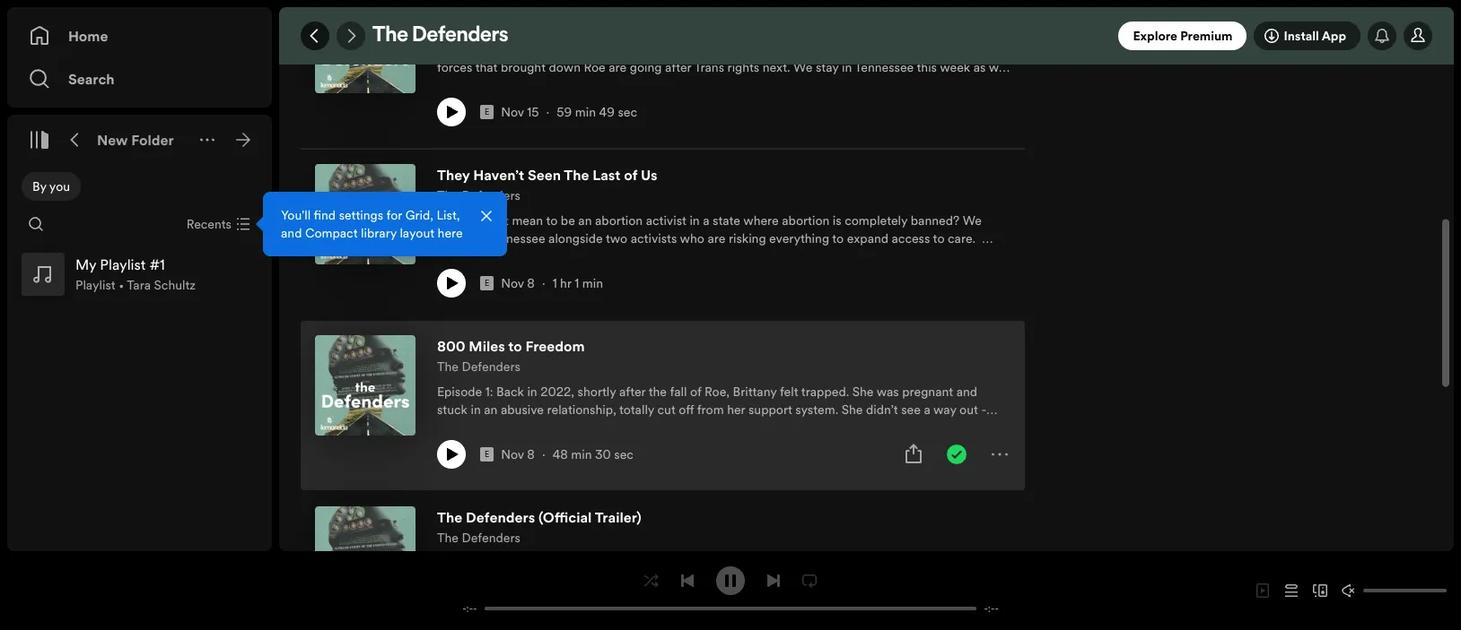 Task type: vqa. For each thing, say whether or not it's contained in the screenshot.
with
no



Task type: locate. For each thing, give the bounding box(es) containing it.
explicit element
[[480, 105, 494, 119], [480, 276, 494, 291], [480, 448, 494, 462]]

nov left hr at the left of page
[[501, 275, 524, 293]]

30
[[595, 446, 611, 464]]

e up miles
[[485, 278, 489, 289]]

by
[[32, 178, 46, 196]]

min right hr at the left of page
[[582, 275, 603, 293]]

joy is resistance image
[[315, 0, 416, 93]]

0 vertical spatial explicit element
[[480, 105, 494, 119]]

1 vertical spatial nov 8
[[501, 446, 535, 464]]

min
[[575, 103, 596, 121], [582, 275, 603, 293], [571, 446, 592, 464]]

haven't
[[473, 165, 524, 185]]

2 nov from the top
[[501, 275, 524, 293]]

e left nov 15
[[485, 107, 489, 118]]

1 - from the left
[[462, 603, 466, 616]]

-
[[462, 603, 466, 616], [473, 603, 477, 616], [984, 603, 988, 616], [995, 603, 999, 616]]

1 nov 8 from the top
[[501, 275, 535, 293]]

3 explicit element from the top
[[480, 448, 494, 462]]

2 vertical spatial min
[[571, 446, 592, 464]]

None search field
[[22, 210, 50, 239]]

search
[[68, 69, 115, 89]]

compact
[[305, 224, 358, 242]]

1 horizontal spatial -:--
[[984, 603, 999, 616]]

sec right the 49
[[618, 103, 637, 121]]

3 - from the left
[[984, 603, 988, 616]]

miles
[[469, 337, 505, 356]]

0 vertical spatial nov 8
[[501, 275, 535, 293]]

1 vertical spatial 8
[[527, 446, 535, 464]]

by you
[[32, 178, 70, 196]]

48
[[553, 446, 568, 464]]

8 left hr at the left of page
[[527, 275, 535, 293]]

0 horizontal spatial :-
[[466, 603, 473, 616]]

2 explicit element from the top
[[480, 276, 494, 291]]

-:--
[[462, 603, 477, 616], [984, 603, 999, 616]]

1 vertical spatial sec
[[614, 446, 634, 464]]

home
[[68, 26, 108, 46]]

explicit element for miles
[[480, 448, 494, 462]]

list,
[[437, 206, 460, 224]]

layout
[[400, 224, 435, 242]]

800 miles to freedom link
[[437, 336, 585, 357]]

1 vertical spatial explicit element
[[480, 276, 494, 291]]

2 1 from the left
[[575, 275, 579, 293]]

install app
[[1284, 27, 1346, 45]]

tara
[[127, 276, 151, 294]]

sec right 30
[[614, 446, 634, 464]]

0 vertical spatial min
[[575, 103, 596, 121]]

group inside main element
[[14, 246, 265, 303]]

1 left hr at the left of page
[[553, 275, 557, 293]]

2 vertical spatial e
[[485, 450, 489, 460]]

2 the defenders link from the top
[[437, 186, 520, 205]]

1 vertical spatial nov
[[501, 275, 524, 293]]

59
[[557, 103, 572, 121]]

3 nov from the top
[[501, 446, 524, 464]]

8 left 48
[[527, 446, 535, 464]]

search in your library image
[[29, 217, 43, 232]]

1 horizontal spatial 1
[[575, 275, 579, 293]]

1 e from the top
[[485, 107, 489, 118]]

4 - from the left
[[995, 603, 999, 616]]

0 horizontal spatial 1
[[553, 275, 557, 293]]

4 the defenders link from the top
[[437, 529, 520, 548]]

min right 59
[[575, 103, 596, 121]]

1
[[553, 275, 557, 293], [575, 275, 579, 293]]

search link
[[29, 61, 250, 97]]

nov 8
[[501, 275, 535, 293], [501, 446, 535, 464]]

the defenders (official trailer) the defenders
[[437, 508, 641, 548]]

to
[[508, 337, 522, 356]]

8
[[527, 275, 535, 293], [527, 446, 535, 464]]

explicit element left nov 15
[[480, 105, 494, 119]]

1 8 from the top
[[527, 275, 535, 293]]

nov left the 15 at the top left of the page
[[501, 103, 524, 121]]

explicit element for haven't
[[480, 276, 494, 291]]

explore premium
[[1133, 27, 1233, 45]]

1 the defenders link from the top
[[437, 14, 520, 33]]

0 vertical spatial sec
[[618, 103, 637, 121]]

nov
[[501, 103, 524, 121], [501, 275, 524, 293], [501, 446, 524, 464]]

nov left 48
[[501, 446, 524, 464]]

2 -:-- from the left
[[984, 603, 999, 616]]

By you checkbox
[[22, 172, 81, 201]]

defenders
[[462, 15, 520, 33], [412, 25, 508, 47], [462, 187, 520, 205], [462, 358, 520, 376], [466, 508, 535, 528], [462, 530, 520, 548]]

1 vertical spatial e
[[485, 278, 489, 289]]

2 vertical spatial explicit element
[[480, 448, 494, 462]]

playlist
[[75, 276, 115, 294]]

the inside 800 miles to freedom the defenders
[[437, 358, 459, 376]]

2 8 from the top
[[527, 446, 535, 464]]

nov 15
[[501, 103, 539, 121]]

new folder button
[[93, 126, 178, 154]]

min right 48
[[571, 446, 592, 464]]

group containing playlist
[[14, 246, 265, 303]]

main element
[[7, 7, 507, 552]]

they
[[437, 165, 470, 185]]

the defenders link for miles
[[437, 357, 520, 376]]

0 horizontal spatial -:--
[[462, 603, 477, 616]]

group
[[14, 246, 265, 303]]

2 e from the top
[[485, 278, 489, 289]]

800
[[437, 337, 465, 356]]

2 - from the left
[[473, 603, 477, 616]]

e left 48
[[485, 450, 489, 460]]

0 vertical spatial e
[[485, 107, 489, 118]]

:-
[[466, 603, 473, 616], [988, 603, 995, 616]]

explicit element up miles
[[480, 276, 494, 291]]

explicit element left 48
[[480, 448, 494, 462]]

sec
[[618, 103, 637, 121], [614, 446, 634, 464]]

defenders inside they haven't seen the last of us the defenders
[[462, 187, 520, 205]]

nov 8 left 48
[[501, 446, 535, 464]]

the defenders link
[[437, 14, 520, 33], [437, 186, 520, 205], [437, 357, 520, 376], [437, 529, 520, 548]]

freedom
[[526, 337, 585, 356]]

they haven't seen the last of us the defenders
[[437, 165, 657, 205]]

they haven't seen the last of us image
[[315, 164, 416, 265]]

e
[[485, 107, 489, 118], [485, 278, 489, 289], [485, 450, 489, 460]]

none search field inside main element
[[22, 210, 50, 239]]

the defenders
[[437, 15, 520, 33], [372, 25, 508, 47]]

app
[[1322, 27, 1346, 45]]

2 vertical spatial nov
[[501, 446, 524, 464]]

the
[[437, 15, 459, 33], [372, 25, 408, 47], [564, 165, 589, 185], [437, 187, 459, 205], [437, 358, 459, 376], [437, 508, 462, 528], [437, 530, 459, 548]]

3 e from the top
[[485, 450, 489, 460]]

0 vertical spatial nov
[[501, 103, 524, 121]]

1 explicit element from the top
[[480, 105, 494, 119]]

3 the defenders link from the top
[[437, 357, 520, 376]]

2 nov 8 from the top
[[501, 446, 535, 464]]

next image
[[767, 574, 781, 588]]

nov 8 left hr at the left of page
[[501, 275, 535, 293]]

0 vertical spatial 8
[[527, 275, 535, 293]]

1 right hr at the left of page
[[575, 275, 579, 293]]

1 horizontal spatial :-
[[988, 603, 995, 616]]

800 miles to freedom the defenders
[[437, 337, 585, 376]]



Task type: describe. For each thing, give the bounding box(es) containing it.
what's new image
[[1375, 29, 1389, 43]]

settings
[[339, 206, 383, 224]]

nov for haven't
[[501, 275, 524, 293]]

hr
[[560, 275, 572, 293]]

here
[[438, 224, 463, 242]]

install
[[1284, 27, 1319, 45]]

15
[[527, 103, 539, 121]]

of
[[624, 165, 637, 185]]

min for 30
[[571, 446, 592, 464]]

nov for miles
[[501, 446, 524, 464]]

1 nov from the top
[[501, 103, 524, 121]]

defenders inside top bar and user menu element
[[412, 25, 508, 47]]

find
[[314, 206, 336, 224]]

folder
[[131, 130, 174, 150]]

the defenders link for haven't
[[437, 186, 520, 205]]

previous image
[[680, 574, 695, 588]]

and
[[281, 224, 302, 242]]

(official
[[539, 508, 592, 528]]

8 for to
[[527, 446, 535, 464]]

nov 8 for seen
[[501, 275, 535, 293]]

they haven't seen the last of us link
[[437, 164, 657, 186]]

player controls element
[[441, 567, 1020, 616]]

you'll
[[281, 206, 311, 224]]

us
[[641, 165, 657, 185]]

install app link
[[1254, 22, 1361, 50]]

pause image
[[723, 574, 738, 588]]

last
[[593, 165, 621, 185]]

recents
[[186, 215, 232, 233]]

Recents, List view field
[[172, 210, 261, 239]]

1 vertical spatial min
[[582, 275, 603, 293]]

49
[[599, 103, 615, 121]]

grid,
[[405, 206, 433, 224]]

the defenders inside top bar and user menu element
[[372, 25, 508, 47]]

for
[[386, 206, 402, 224]]

nov 8 for to
[[501, 446, 535, 464]]

8 for seen
[[527, 275, 535, 293]]

you
[[49, 178, 70, 196]]

library
[[361, 224, 397, 242]]

playlist • tara schultz
[[75, 276, 196, 294]]

enable shuffle image
[[644, 574, 659, 588]]

sec for 59 min 49 sec
[[618, 103, 637, 121]]

you'll find settings for grid, list, and compact library layout here dialog
[[263, 192, 507, 257]]

home link
[[29, 18, 250, 54]]

e for miles
[[485, 450, 489, 460]]

go back image
[[308, 29, 322, 43]]

59 min 49 sec
[[557, 103, 637, 121]]

seen
[[528, 165, 561, 185]]

defenders inside 800 miles to freedom the defenders
[[462, 358, 520, 376]]

explore
[[1133, 27, 1177, 45]]

the inside top bar and user menu element
[[372, 25, 408, 47]]

connect to a device image
[[1313, 584, 1327, 599]]

min for 49
[[575, 103, 596, 121]]

the defenders (official trailer) link
[[437, 507, 641, 529]]

1 -:-- from the left
[[462, 603, 477, 616]]

1 1 from the left
[[553, 275, 557, 293]]

volume off image
[[1342, 584, 1356, 599]]

e for haven't
[[485, 278, 489, 289]]

48 min 30 sec
[[553, 446, 634, 464]]

1 :- from the left
[[466, 603, 473, 616]]

schultz
[[154, 276, 196, 294]]

sec for 48 min 30 sec
[[614, 446, 634, 464]]

explore premium button
[[1119, 22, 1247, 50]]

trailer)
[[595, 508, 641, 528]]

the defenders link for defenders
[[437, 529, 520, 548]]

2 :- from the left
[[988, 603, 995, 616]]

800 miles to freedom image
[[315, 336, 416, 436]]

you'll find settings for grid, list, and compact library layout here
[[281, 206, 463, 242]]

new folder
[[97, 130, 174, 150]]

go forward image
[[344, 29, 358, 43]]

•
[[119, 276, 124, 294]]

disable repeat image
[[802, 574, 817, 588]]

top bar and user menu element
[[279, 7, 1454, 65]]

Disable repeat checkbox
[[795, 567, 824, 596]]

new
[[97, 130, 128, 150]]

1 hr 1 min
[[553, 275, 603, 293]]

premium
[[1180, 27, 1233, 45]]



